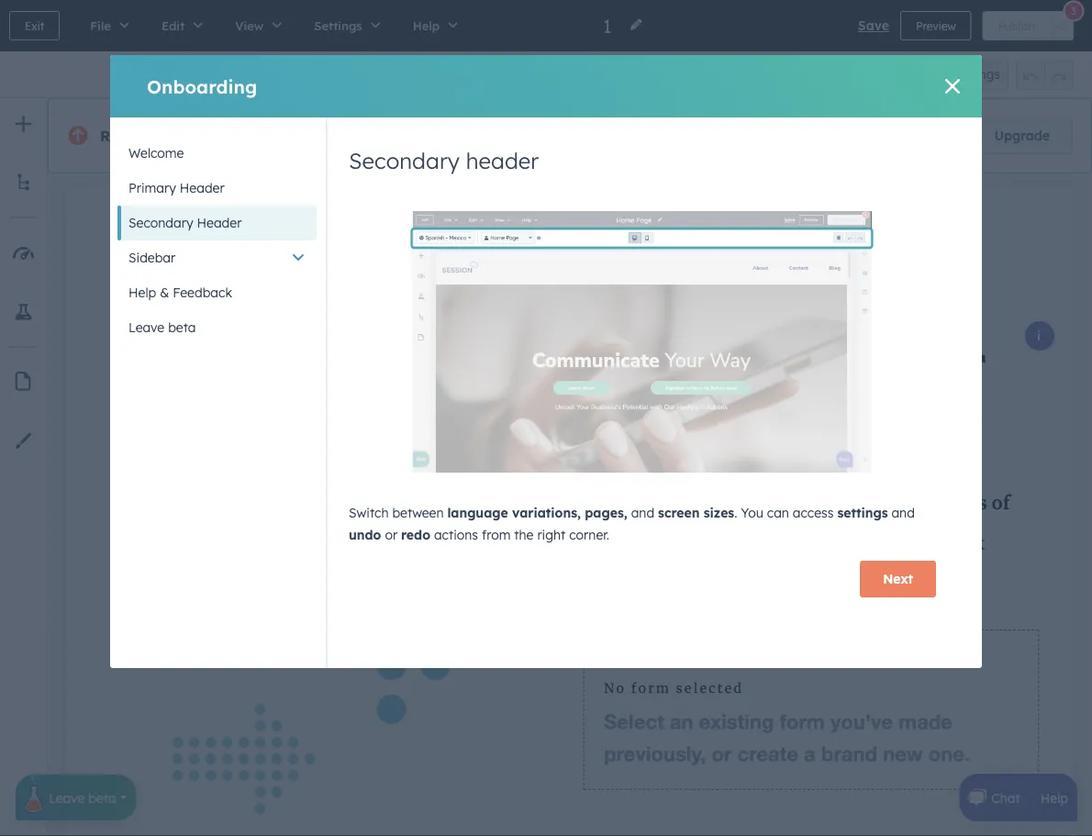 Task type: describe. For each thing, give the bounding box(es) containing it.
settings
[[951, 66, 1001, 82]]

starter.
[[755, 128, 799, 144]]

landing
[[379, 127, 436, 145]]

exit
[[25, 19, 44, 33]]

pages.
[[441, 127, 489, 145]]

crm
[[689, 128, 717, 144]]

secondary header dialog
[[110, 55, 982, 668]]

actions
[[434, 527, 478, 543]]

.
[[735, 505, 737, 521]]

beta inside popup button
[[88, 790, 116, 806]]

help for help
[[1041, 790, 1068, 806]]

close image
[[945, 79, 960, 94]]

can
[[767, 505, 789, 521]]

screen
[[658, 505, 700, 521]]

help & feedback button
[[117, 275, 317, 310]]

switch between language variations, pages, and screen sizes . you can access settings and undo or redo actions from the right corner.
[[349, 505, 915, 543]]

publish button
[[983, 11, 1051, 40]]

access
[[793, 505, 834, 521]]

beta inside button
[[168, 319, 196, 336]]

corner.
[[569, 527, 610, 543]]

unlock premium features with crm suite starter.
[[504, 128, 799, 144]]

the inside switch between language variations, pages, and screen sizes . you can access settings and undo or redo actions from the right corner.
[[514, 527, 534, 543]]

exit link
[[9, 11, 60, 40]]

welcome button
[[117, 136, 317, 171]]

settings button
[[925, 59, 1009, 90]]

secondary header
[[349, 147, 539, 174]]

header
[[466, 147, 539, 174]]

redo
[[401, 527, 431, 543]]

your
[[340, 127, 374, 145]]

chat
[[992, 790, 1021, 806]]

2 group from the left
[[1016, 59, 1074, 90]]

pages,
[[585, 505, 628, 521]]

sizes
[[704, 505, 735, 521]]

sidebar
[[129, 250, 176, 266]]

upgrade
[[995, 128, 1050, 144]]

help for help & feedback
[[129, 285, 156, 301]]

hubspot
[[192, 127, 257, 145]]

logo
[[262, 127, 295, 145]]

sidebar button
[[117, 240, 317, 275]]

0 horizontal spatial from
[[300, 127, 335, 145]]

unlock
[[504, 128, 545, 144]]

undo
[[349, 527, 381, 543]]

leave beta inside button
[[129, 319, 196, 336]]

with
[[660, 128, 685, 144]]

onboarding
[[147, 75, 257, 98]]

2 and from the left
[[892, 505, 915, 521]]

variations,
[[512, 505, 581, 521]]

preview
[[916, 19, 956, 33]]

publish group
[[983, 11, 1074, 40]]

0 vertical spatial the
[[164, 127, 188, 145]]

premium
[[549, 128, 603, 144]]



Task type: locate. For each thing, give the bounding box(es) containing it.
secondary
[[349, 147, 460, 174], [129, 215, 193, 231]]

leave beta
[[129, 319, 196, 336], [49, 790, 116, 806]]

1 vertical spatial secondary
[[129, 215, 193, 231]]

you
[[741, 505, 764, 521]]

next button
[[860, 561, 936, 598]]

0 horizontal spatial group
[[505, 59, 578, 90]]

1 vertical spatial beta
[[88, 790, 116, 806]]

next
[[883, 571, 913, 587]]

leave beta button
[[16, 768, 136, 821]]

1 and from the left
[[631, 505, 655, 521]]

save button
[[858, 15, 889, 37]]

from
[[300, 127, 335, 145], [482, 527, 511, 543]]

0 vertical spatial beta
[[168, 319, 196, 336]]

secondary for secondary header
[[129, 215, 193, 231]]

0 horizontal spatial leave
[[49, 790, 85, 806]]

0 vertical spatial from
[[300, 127, 335, 145]]

1 vertical spatial leave beta
[[49, 790, 116, 806]]

publish
[[998, 19, 1035, 33]]

header down welcome button
[[180, 180, 225, 196]]

secondary down landing
[[349, 147, 460, 174]]

features
[[607, 128, 656, 144]]

switch
[[349, 505, 389, 521]]

secondary header button
[[117, 206, 317, 240]]

group down publish group
[[1016, 59, 1074, 90]]

feedback
[[173, 285, 232, 301]]

1 horizontal spatial leave
[[129, 319, 165, 336]]

1 horizontal spatial from
[[482, 527, 511, 543]]

preview button
[[900, 11, 972, 40]]

1 horizontal spatial secondary
[[349, 147, 460, 174]]

from right logo at the top
[[300, 127, 335, 145]]

group
[[505, 59, 578, 90], [1016, 59, 1074, 90]]

upgrade link
[[972, 117, 1073, 154]]

1 vertical spatial the
[[514, 527, 534, 543]]

the right remove
[[164, 127, 188, 145]]

1 group from the left
[[505, 59, 578, 90]]

primary header button
[[117, 171, 317, 206]]

secondary for secondary header
[[349, 147, 460, 174]]

beta
[[168, 319, 196, 336], [88, 790, 116, 806]]

help
[[129, 285, 156, 301], [1041, 790, 1068, 806]]

from inside switch between language variations, pages, and screen sizes . you can access settings and undo or redo actions from the right corner.
[[482, 527, 511, 543]]

header for primary header
[[180, 180, 225, 196]]

1 vertical spatial help
[[1041, 790, 1068, 806]]

leave inside popup button
[[49, 790, 85, 806]]

the
[[164, 127, 188, 145], [514, 527, 534, 543]]

0 vertical spatial header
[[180, 180, 225, 196]]

1 horizontal spatial leave beta
[[129, 319, 196, 336]]

welcome
[[129, 145, 184, 161]]

or
[[385, 527, 398, 543]]

remove the hubspot logo from your landing pages.
[[100, 127, 489, 145]]

1 horizontal spatial help
[[1041, 790, 1068, 806]]

1 horizontal spatial and
[[892, 505, 915, 521]]

primary header
[[129, 180, 225, 196]]

save
[[858, 17, 889, 34]]

suite
[[721, 128, 751, 144]]

the left right
[[514, 527, 534, 543]]

1 horizontal spatial beta
[[168, 319, 196, 336]]

help inside "button"
[[129, 285, 156, 301]]

help right the chat
[[1041, 790, 1068, 806]]

settings
[[838, 505, 888, 521]]

leave inside button
[[129, 319, 165, 336]]

help & feedback
[[129, 285, 232, 301]]

secondary inside button
[[129, 215, 193, 231]]

0 horizontal spatial and
[[631, 505, 655, 521]]

remove
[[100, 127, 159, 145]]

help left the &
[[129, 285, 156, 301]]

between
[[392, 505, 444, 521]]

0 horizontal spatial secondary
[[129, 215, 193, 231]]

and left "screen"
[[631, 505, 655, 521]]

header inside button
[[197, 215, 242, 231]]

0 vertical spatial help
[[129, 285, 156, 301]]

1 horizontal spatial the
[[514, 527, 534, 543]]

0 vertical spatial leave beta
[[129, 319, 196, 336]]

and
[[631, 505, 655, 521], [892, 505, 915, 521]]

header down "primary header" button in the top of the page
[[197, 215, 242, 231]]

secondary header
[[129, 215, 242, 231]]

1 vertical spatial leave
[[49, 790, 85, 806]]

1 horizontal spatial group
[[1016, 59, 1074, 90]]

0 vertical spatial secondary
[[349, 147, 460, 174]]

1 vertical spatial header
[[197, 215, 242, 231]]

right
[[537, 527, 566, 543]]

header
[[180, 180, 225, 196], [197, 215, 242, 231]]

primary
[[129, 180, 176, 196]]

leave beta button
[[117, 310, 317, 345]]

&
[[160, 285, 169, 301]]

0 horizontal spatial help
[[129, 285, 156, 301]]

0 vertical spatial leave
[[129, 319, 165, 336]]

None field
[[602, 13, 618, 38]]

secondary down primary
[[129, 215, 193, 231]]

group up unlock
[[505, 59, 578, 90]]

0 horizontal spatial the
[[164, 127, 188, 145]]

header inside button
[[180, 180, 225, 196]]

header for secondary header
[[197, 215, 242, 231]]

0 horizontal spatial beta
[[88, 790, 116, 806]]

3
[[1071, 5, 1077, 17]]

language
[[447, 505, 508, 521]]

and right settings
[[892, 505, 915, 521]]

1 vertical spatial from
[[482, 527, 511, 543]]

leave beta inside popup button
[[49, 790, 116, 806]]

0 horizontal spatial leave beta
[[49, 790, 116, 806]]

from down language
[[482, 527, 511, 543]]

leave
[[129, 319, 165, 336], [49, 790, 85, 806]]



Task type: vqa. For each thing, say whether or not it's contained in the screenshot.
the welcome button at left
yes



